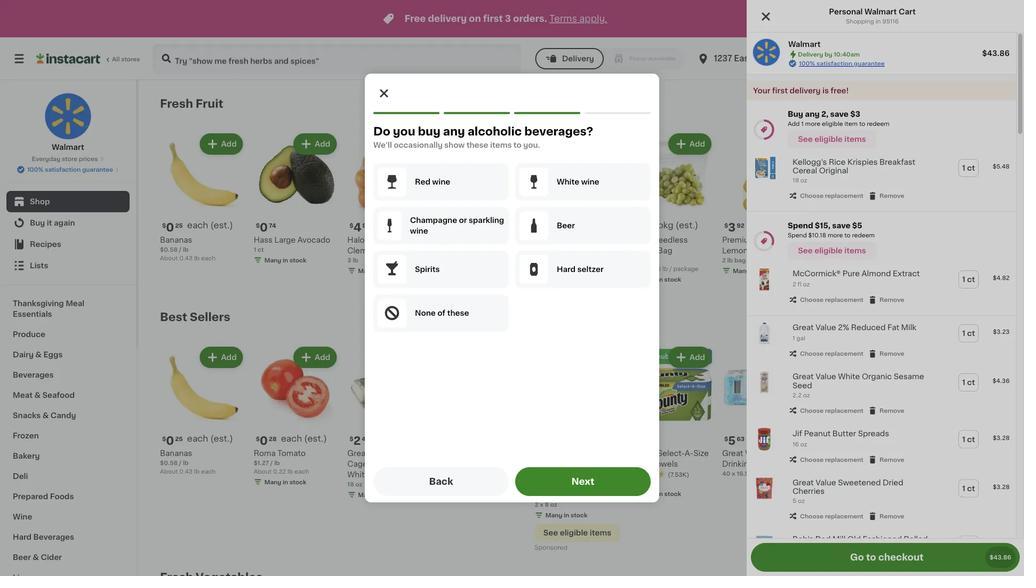 Task type: locate. For each thing, give the bounding box(es) containing it.
eat inside pom wonderful ready-to-eat pomegranate arils 8 oz
[[480, 247, 492, 254]]

3 replacement from the top
[[825, 351, 864, 357]]

mill
[[833, 535, 846, 543]]

to- inside pom wonderful ready-to-eat pomegranate arils 8 oz
[[469, 247, 480, 254]]

1 eat from the left
[[480, 247, 492, 254]]

item carousel region containing fresh fruit
[[160, 93, 995, 298]]

in left 95116
[[876, 18, 881, 24]]

1 ct for great value sweetened dried cherries
[[963, 485, 975, 492]]

many down 0.22
[[264, 479, 281, 485]]

2 product group from the top
[[747, 262, 1016, 311]]

keto
[[535, 482, 553, 489]]

product group containing philadelphia original cream cheese, for a keto and low carb lifestyle
[[535, 345, 620, 554]]

5 up beef
[[822, 435, 830, 447]]

1 horizontal spatial wine
[[432, 178, 450, 186]]

0 vertical spatial large
[[275, 236, 296, 244]]

in
[[876, 18, 881, 24], [283, 257, 288, 263], [751, 268, 757, 274], [377, 268, 382, 274], [658, 276, 663, 282], [283, 479, 288, 485], [470, 481, 476, 487], [658, 491, 663, 497], [939, 491, 944, 497], [377, 492, 382, 498], [564, 513, 569, 518]]

0 vertical spatial redeem
[[867, 121, 890, 127]]

great inside great value sweetened dried cherries 5 oz
[[793, 479, 814, 486]]

value inside great value white organic sesame seed 2.2 oz
[[816, 373, 836, 381]]

4 replacement from the top
[[825, 408, 864, 413]]

great inside great value 2% reduced fat milk 1 gal
[[793, 324, 814, 331]]

ct for mccormick® pure almond extract
[[968, 276, 975, 283]]

to right go
[[867, 553, 877, 562]]

oz inside pom wonderful ready-to-eat pomegranate arils 8 oz
[[447, 268, 454, 274]]

0 horizontal spatial to-
[[469, 247, 480, 254]]

2 $0.58 from the top
[[160, 460, 178, 466]]

beer
[[557, 222, 575, 229], [13, 554, 31, 561]]

1 vertical spatial redeem
[[852, 232, 875, 238]]

ct up toilet
[[968, 436, 975, 443]]

1 ready- from the left
[[441, 247, 469, 254]]

product group containing great value white organic sesame seed
[[747, 365, 1016, 422]]

6 1 ct from the top
[[963, 485, 975, 492]]

2 vertical spatial see
[[544, 529, 558, 537]]

16 down jif
[[793, 441, 799, 447]]

2 choose replacement from the top
[[800, 297, 864, 303]]

1 for jif peanut butter spreads
[[963, 436, 966, 443]]

bounty select-a-size paper towels
[[629, 450, 709, 468]]

arils inside "pom wonderful ready-to-eat pomegranate arils 4 oz container"
[[869, 258, 885, 265]]

& inside 'link'
[[35, 351, 42, 359]]

1 vertical spatial save
[[833, 222, 851, 230]]

$0.58 for best sellers
[[160, 460, 178, 466]]

& right meat
[[34, 392, 41, 399]]

lb
[[183, 247, 189, 252], [194, 255, 200, 261], [728, 257, 733, 263], [353, 257, 358, 263], [650, 257, 656, 263], [663, 266, 668, 272], [183, 460, 189, 466], [274, 460, 280, 466], [194, 469, 200, 474], [288, 469, 293, 474]]

4 remove button from the top
[[868, 406, 905, 415]]

$0.25 each (estimated) element for sellers
[[160, 434, 245, 448]]

1 all from the top
[[892, 100, 901, 107]]

james
[[778, 55, 805, 62]]

0 horizontal spatial first
[[483, 14, 503, 23]]

fat
[[888, 324, 900, 331]]

0 vertical spatial 100%
[[799, 61, 816, 66]]

spend left $10.18
[[788, 232, 807, 238]]

large inside hass large avocado 1 ct
[[275, 236, 296, 244]]

4 for pom wonderful ready-to-eat pomegranate arils
[[822, 222, 830, 233]]

1 horizontal spatial organic
[[862, 373, 892, 381]]

each (est.) inside $0.28 each (estimated) element
[[281, 435, 327, 443]]

2 remove button from the top
[[868, 295, 905, 305]]

6 choose from the top
[[800, 513, 824, 519]]

hard beverages
[[13, 534, 74, 541]]

delivery by 10:40am up 100% satisfaction guarantee link
[[798, 51, 860, 57]]

0 horizontal spatial sponsored badge image
[[441, 492, 474, 498]]

many in stock down great value grade aa cage free large white eggs 18 oz
[[358, 492, 400, 498]]

meat & seafood link
[[6, 385, 130, 406]]

california inside halos california clementines 3 lb
[[371, 236, 407, 244]]

jif peanut butter spreads 16 oz
[[793, 430, 890, 447]]

beverages down the dairy & eggs
[[13, 371, 54, 379]]

oz down cherries
[[798, 498, 805, 504]]

choose
[[800, 193, 824, 199], [800, 297, 824, 303], [800, 351, 824, 357], [800, 408, 824, 413], [800, 457, 824, 463], [800, 513, 824, 519]]

oz left container
[[822, 268, 829, 274]]

0 vertical spatial view
[[872, 100, 890, 107]]

/
[[179, 247, 182, 252], [646, 257, 649, 263], [670, 266, 672, 272], [179, 460, 182, 466], [270, 460, 273, 466]]

wonderful
[[462, 236, 501, 244], [837, 236, 876, 244]]

see eligible items for kellogg's
[[798, 136, 866, 143]]

1 horizontal spatial hard
[[557, 266, 576, 273]]

$ 0 25 for best sellers
[[162, 435, 183, 447]]

5 1 ct button from the top
[[959, 431, 979, 448]]

2 california from the left
[[371, 236, 407, 244]]

1 vertical spatial see
[[798, 247, 813, 255]]

1 $0.25 each (estimated) element from the top
[[160, 221, 245, 235]]

3 choose from the top
[[800, 351, 824, 357]]

rice
[[829, 158, 846, 166]]

4 remove from the top
[[880, 408, 905, 413]]

value for 2%
[[816, 324, 836, 331]]

great for 16.9
[[722, 450, 744, 457]]

0 horizontal spatial any
[[443, 126, 465, 137]]

2 arils from the left
[[869, 258, 885, 265]]

cherries
[[793, 487, 825, 495]]

$ inside $ 5 63
[[725, 436, 729, 442]]

$5
[[853, 222, 863, 230]]

item carousel region
[[160, 93, 995, 298], [160, 306, 995, 558]]

all up fat
[[892, 313, 901, 321]]

1 horizontal spatial 6
[[447, 222, 455, 233]]

many down paper
[[639, 491, 656, 497]]

2 eat from the left
[[855, 247, 867, 254]]

choose replacement button down mccormick®
[[789, 295, 864, 305]]

3 choose replacement button from the top
[[789, 349, 864, 359]]

eat inside "pom wonderful ready-to-eat pomegranate arils 4 oz container"
[[855, 247, 867, 254]]

fl down mccormick®
[[798, 282, 802, 287]]

0 horizontal spatial wine
[[410, 227, 428, 235]]

oz inside 'kellogg's rice krispies breakfast cereal original 18 oz'
[[801, 178, 808, 183]]

0 horizontal spatial delivery
[[428, 14, 467, 23]]

2 vertical spatial white
[[348, 471, 369, 478]]

8 down the "lifestyle"
[[545, 502, 549, 508]]

$3
[[851, 110, 861, 118]]

80%/20%
[[816, 460, 852, 468]]

eligible down the buy any 2, save $3 add 1 more eligible item to redeem
[[815, 136, 843, 143]]

1 down (5.29k)
[[963, 485, 966, 492]]

your first delivery is free!
[[753, 87, 849, 94]]

ready- for 4
[[816, 247, 844, 254]]

arils down "sparkling"
[[494, 258, 510, 265]]

2 $3.28 from the top
[[993, 484, 1010, 490]]

$ 0 28
[[256, 435, 277, 447]]

free
[[405, 14, 426, 23], [369, 460, 386, 468]]

add button
[[201, 134, 242, 154], [295, 134, 336, 154], [388, 134, 430, 154], [482, 134, 523, 154], [670, 134, 711, 154], [763, 134, 804, 154], [857, 134, 898, 154], [201, 348, 242, 367], [295, 348, 336, 367], [670, 348, 711, 367], [763, 348, 804, 367], [857, 348, 898, 367]]

oz inside "pom wonderful ready-to-eat pomegranate arils 4 oz container"
[[822, 268, 829, 274]]

again
[[54, 219, 75, 227]]

great for oz
[[793, 373, 814, 381]]

california for 3
[[758, 236, 794, 244]]

pom inside "pom wonderful ready-to-eat pomegranate arils 4 oz container"
[[816, 236, 835, 244]]

0 vertical spatial $3.28
[[993, 435, 1010, 441]]

strawberries 16 oz container
[[535, 236, 582, 252]]

1 vertical spatial 8
[[545, 502, 549, 508]]

6 choose replacement from the top
[[800, 513, 864, 519]]

4 choose replacement button from the top
[[789, 406, 864, 415]]

by down 95116
[[899, 55, 910, 62]]

2 0.43 from the top
[[179, 469, 193, 474]]

beer for beer & cider
[[13, 554, 31, 561]]

in inside personal walmart cart shopping in 95116
[[876, 18, 881, 24]]

all stores
[[112, 56, 140, 62]]

6 remove button from the top
[[868, 511, 905, 521]]

0 vertical spatial 16
[[535, 247, 541, 252]]

oz inside great value sweetened dried cherries 5 oz
[[798, 498, 805, 504]]

2 1 ct button from the top
[[959, 271, 979, 288]]

1 horizontal spatial delivery
[[798, 51, 823, 57]]

3 left the 92
[[729, 222, 736, 233]]

1 horizontal spatial pom
[[816, 236, 835, 244]]

0 horizontal spatial free
[[369, 460, 386, 468]]

choose down 'gal'
[[800, 351, 824, 357]]

1 $ 0 25 from the top
[[162, 222, 183, 233]]

remove up fashioned
[[880, 513, 905, 519]]

1 vertical spatial satisfaction
[[45, 167, 81, 173]]

72 inside $ 2 72
[[549, 223, 557, 228]]

jif peanut butter spreads image
[[753, 428, 776, 451]]

1 vertical spatial all
[[892, 313, 901, 321]]

5 remove button from the top
[[868, 455, 905, 464]]

shop
[[30, 198, 50, 205]]

0 vertical spatial 3
[[505, 14, 511, 23]]

2 choose from the top
[[800, 297, 824, 303]]

2 view from the top
[[872, 313, 891, 321]]

1 vertical spatial $ 0 25
[[162, 435, 183, 447]]

terms apply. link
[[550, 14, 607, 23]]

ct for kellogg's rice krispies breakfast cereal original
[[968, 164, 975, 172]]

choose replacement button for butter
[[789, 455, 864, 464]]

philadelphia original cream cheese, for a keto and low carb lifestyle
[[535, 460, 612, 500]]

items down the alcoholic
[[490, 141, 512, 149]]

1 vertical spatial $43.86
[[990, 555, 1012, 561]]

2 pomegranate from the left
[[816, 258, 867, 265]]

orders.
[[513, 14, 547, 23]]

2 choose replacement button from the top
[[789, 295, 864, 305]]

3 1 ct from the top
[[963, 330, 975, 337]]

view left (40+)
[[872, 100, 890, 107]]

original down rice
[[819, 167, 849, 175]]

ground,
[[864, 450, 894, 457]]

wine for white wine
[[581, 178, 599, 186]]

hard down wine
[[13, 534, 32, 541]]

0 vertical spatial delivery
[[428, 14, 467, 23]]

(est.) left $ 0 74
[[210, 221, 233, 230]]

(est.) up tomato
[[304, 435, 327, 443]]

1 horizontal spatial guarantee
[[854, 61, 885, 66]]

product group containing kellogg's rice krispies breakfast cereal original
[[747, 150, 1016, 207]]

1 ct down (5.29k)
[[963, 485, 975, 492]]

premium
[[722, 236, 756, 244]]

2.2
[[793, 392, 802, 398]]

6 remove from the top
[[880, 513, 905, 519]]

oz down jif
[[801, 441, 808, 447]]

clementines
[[348, 247, 395, 254]]

0 horizontal spatial california
[[371, 236, 407, 244]]

guarantee down prices
[[82, 167, 113, 173]]

28 up roma
[[269, 436, 277, 442]]

ct for great value 2% reduced fat milk
[[968, 330, 975, 337]]

& right dairy at the bottom left of page
[[35, 351, 42, 359]]

2 vertical spatial walmart
[[52, 144, 84, 151]]

1 arils from the left
[[494, 258, 510, 265]]

2 $0.25 each (estimated) element from the top
[[160, 434, 245, 448]]

$ 0 74
[[256, 222, 276, 233]]

0.43 for best
[[179, 469, 193, 474]]

red inside the bob's red mill old fashioned rolled oats, organic
[[816, 535, 831, 543]]

lemons
[[722, 247, 752, 254]]

0 vertical spatial item carousel region
[[160, 93, 995, 298]]

great up 'gal'
[[793, 324, 814, 331]]

1 horizontal spatial first
[[773, 87, 788, 94]]

pom for 6
[[441, 236, 460, 244]]

large
[[275, 236, 296, 244], [388, 460, 409, 468]]

1 left $4.36
[[963, 379, 966, 386]]

eligible down (7.71k)
[[560, 529, 588, 537]]

4 left "97" at the left
[[354, 222, 362, 233]]

choose replacement for white
[[800, 408, 864, 413]]

beverages
[[13, 371, 54, 379], [33, 534, 74, 541]]

25 for fresh
[[175, 223, 183, 228]]

view inside view all (30+) popup button
[[872, 313, 891, 321]]

0 horizontal spatial 100% satisfaction guarantee
[[27, 167, 113, 173]]

1 horizontal spatial satisfaction
[[817, 61, 853, 66]]

$ inside $ 2 72
[[537, 223, 541, 228]]

purified
[[768, 450, 797, 457]]

1 remove from the top
[[880, 193, 905, 199]]

product group containing great value sweetened dried cherries
[[747, 471, 1016, 527]]

instacart logo image
[[36, 52, 100, 65]]

replacement up the mill
[[825, 513, 864, 519]]

28 inside $ 0 28
[[269, 436, 277, 442]]

checkout
[[879, 553, 924, 562]]

2 vertical spatial sponsored badge image
[[535, 545, 567, 551]]

0 vertical spatial free
[[405, 14, 426, 23]]

1 horizontal spatial large
[[388, 460, 409, 468]]

great value 2% reduced fat milk image
[[753, 322, 776, 345]]

1 vertical spatial x
[[540, 502, 544, 508]]

2 bananas from the top
[[160, 450, 192, 457]]

beverages?
[[525, 126, 593, 137]]

1 promotion-wrapper element from the top
[[747, 100, 1016, 212]]

0 vertical spatial bananas $0.58 / lb about 0.43 lb each
[[160, 236, 216, 261]]

5 remove from the top
[[880, 457, 905, 463]]

1 product group from the top
[[747, 150, 1016, 207]]

4 choose replacement from the top
[[800, 408, 864, 413]]

1 remove button from the top
[[868, 191, 905, 201]]

0 vertical spatial walmart
[[865, 8, 897, 15]]

delivery inside limited time offer region
[[428, 14, 467, 23]]

lb inside halos california clementines 3 lb
[[353, 257, 358, 263]]

1 horizontal spatial 18
[[793, 178, 799, 183]]

choose replacement for krispies
[[800, 193, 864, 199]]

28 for 0
[[269, 436, 277, 442]]

1 25 from the top
[[175, 223, 183, 228]]

ready- inside "pom wonderful ready-to-eat pomegranate arils 4 oz container"
[[816, 247, 844, 254]]

2 item carousel region from the top
[[160, 306, 995, 558]]

choose down $ 5 72
[[800, 457, 824, 463]]

choose replacement button for 2%
[[789, 349, 864, 359]]

container
[[551, 247, 581, 252]]

beer inside add your shopping preferences element
[[557, 222, 575, 229]]

1 vertical spatial more
[[828, 232, 843, 238]]

choose replacement up 'jif peanut butter spreads' button
[[800, 408, 864, 413]]

chuck,
[[836, 450, 862, 457]]

great inside great value purified drinking water 40 x 16.9 fl oz
[[722, 450, 744, 457]]

none of these
[[415, 309, 469, 317]]

72 for 5
[[831, 436, 838, 442]]

many down bag
[[733, 268, 750, 274]]

$43.86
[[983, 50, 1010, 57], [990, 555, 1012, 561]]

16 inside jif peanut butter spreads 16 oz
[[793, 441, 799, 447]]

tomato
[[278, 450, 306, 457]]

choose replacement up the mill
[[800, 513, 864, 519]]

2 remove from the top
[[880, 297, 905, 303]]

eggs inside great value grade aa cage free large white eggs 18 oz
[[371, 471, 390, 478]]

1 1 ct from the top
[[963, 164, 975, 172]]

pomegranate inside "pom wonderful ready-to-eat pomegranate arils 4 oz container"
[[816, 258, 867, 265]]

value for purified
[[745, 450, 766, 457]]

1 horizontal spatial red
[[816, 535, 831, 543]]

0 horizontal spatial large
[[275, 236, 296, 244]]

replacement down 'kellogg's rice krispies breakfast cereal original 18 oz'
[[825, 193, 864, 199]]

1 california from the left
[[758, 236, 794, 244]]

2 1 ct from the top
[[963, 276, 975, 283]]

$ 5 72
[[818, 435, 838, 447]]

2 25 from the top
[[175, 436, 183, 442]]

100%
[[799, 61, 816, 66], [27, 167, 43, 173]]

promotion-wrapper element containing buy any 2, save $3
[[747, 100, 1016, 212]]

3 choose replacement from the top
[[800, 351, 864, 357]]

ct left $3.23
[[968, 330, 975, 337]]

0 horizontal spatial fl
[[751, 471, 755, 477]]

$3.28 for dried
[[993, 484, 1010, 490]]

1 vertical spatial original
[[475, 450, 505, 457]]

oz down water
[[756, 471, 763, 477]]

ready- down $10.18
[[816, 247, 844, 254]]

see eligible items button down spend $15, save $5 spend $10.18 more to redeem
[[788, 242, 877, 260]]

1 horizontal spatial 8
[[545, 502, 549, 508]]

great value white organic sesame seed image
[[753, 371, 776, 394]]

5 choose from the top
[[800, 457, 824, 463]]

remove button for dried
[[868, 511, 905, 521]]

& left 'candy' at the left of page
[[43, 412, 49, 419]]

promotion-wrapper element
[[747, 100, 1016, 212], [747, 212, 1016, 316]]

28 inside $ 4 28
[[831, 223, 839, 228]]

view all (40+)
[[872, 100, 924, 107]]

10:40am up (40+)
[[911, 55, 947, 62]]

4 1 ct from the top
[[963, 379, 975, 386]]

1 ct button left $4.36
[[959, 374, 979, 391]]

& left cider
[[33, 554, 39, 561]]

3 remove from the top
[[880, 351, 905, 357]]

4 choose from the top
[[800, 408, 824, 413]]

0 vertical spatial guarantee
[[854, 61, 885, 66]]

see up the kellogg's at the top right of the page
[[798, 136, 813, 143]]

value for grade
[[371, 450, 391, 457]]

fl inside mccormick® pure almond extract 2 fl oz
[[798, 282, 802, 287]]

sponsored badge image
[[816, 276, 848, 282], [441, 492, 474, 498], [535, 545, 567, 551]]

2 $ 0 25 from the top
[[162, 435, 183, 447]]

1 ct button for mccormick® pure almond extract
[[959, 271, 979, 288]]

0 vertical spatial sponsored badge image
[[816, 276, 848, 282]]

value inside great value grade aa cage free large white eggs 18 oz
[[371, 450, 391, 457]]

4
[[822, 222, 830, 233], [354, 222, 362, 233], [816, 268, 820, 274]]

product group
[[160, 131, 245, 262], [254, 131, 339, 267], [348, 131, 433, 277], [441, 131, 526, 285], [535, 131, 620, 254], [629, 131, 714, 286], [722, 131, 808, 277], [816, 131, 901, 285], [160, 345, 245, 476], [254, 345, 339, 489], [441, 345, 526, 500], [535, 345, 620, 554], [629, 345, 714, 501], [722, 345, 808, 478], [816, 345, 901, 478], [910, 345, 995, 510]]

5 product group from the top
[[747, 422, 1016, 471]]

remove
[[880, 193, 905, 199], [880, 297, 905, 303], [880, 351, 905, 357], [880, 408, 905, 413], [880, 457, 905, 463], [880, 513, 905, 519]]

72 inside $ 5 72
[[831, 436, 838, 442]]

delivery
[[798, 51, 823, 57], [863, 55, 897, 62], [562, 55, 594, 62]]

original inside the "thomas' original english muffins 6 ct"
[[475, 450, 505, 457]]

promotion-wrapper element containing spend $15, save $5
[[747, 212, 1016, 316]]

view all (30+) button
[[868, 306, 935, 328]]

72
[[549, 223, 557, 228], [831, 436, 838, 442]]

prepared
[[13, 493, 48, 500]]

3 product group from the top
[[747, 316, 1016, 365]]

6 product group from the top
[[747, 471, 1016, 527]]

1 choose replacement from the top
[[800, 193, 864, 199]]

1 vertical spatial eggs
[[371, 471, 390, 478]]

0 horizontal spatial red
[[415, 178, 431, 186]]

free inside great value grade aa cage free large white eggs 18 oz
[[369, 460, 386, 468]]

stock down (7.53k)
[[665, 491, 681, 497]]

1 vertical spatial see eligible items
[[798, 247, 866, 255]]

save inside spend $15, save $5 spend $10.18 more to redeem
[[833, 222, 851, 230]]

0 inside $0.28 each (estimated) element
[[260, 435, 268, 447]]

many in stock down hass large avocado 1 ct
[[264, 257, 307, 263]]

service type group
[[536, 48, 684, 69]]

satisfaction up free!
[[817, 61, 853, 66]]

pom down $ 6 47
[[441, 236, 460, 244]]

18 down cereal
[[793, 178, 799, 183]]

6 replacement from the top
[[825, 513, 864, 519]]

you.
[[524, 141, 540, 149]]

& inside 'link'
[[33, 554, 39, 561]]

california inside premium california lemons 2 lb bag
[[758, 236, 794, 244]]

about inside roma tomato $1.27 / lb about 0.22 lb each
[[254, 469, 272, 474]]

1 replacement from the top
[[825, 193, 864, 199]]

sponsored badge image down container
[[816, 276, 848, 282]]

2 vertical spatial see eligible items
[[544, 529, 612, 537]]

1 for kellogg's rice krispies breakfast cereal original
[[963, 164, 966, 172]]

bananas for fresh
[[160, 236, 192, 244]]

wine for red wine
[[432, 178, 450, 186]]

None search field
[[153, 44, 522, 74]]

1 vertical spatial spend
[[788, 232, 807, 238]]

0 horizontal spatial ready-
[[441, 247, 469, 254]]

1 up toilet
[[963, 436, 966, 443]]

0 vertical spatial more
[[805, 121, 821, 127]]

rolls
[[968, 460, 986, 468]]

4 1 ct button from the top
[[959, 374, 979, 391]]

1 $3.28 from the top
[[993, 435, 1010, 441]]

1 ct button
[[959, 160, 979, 177], [959, 271, 979, 288], [959, 325, 979, 342], [959, 374, 979, 391], [959, 431, 979, 448], [959, 480, 979, 497]]

product group containing jif peanut butter spreads
[[747, 422, 1016, 471]]

choose replacement button for krispies
[[789, 191, 864, 201]]

1 $0.58 from the top
[[160, 247, 178, 252]]

$ 0 25 for fresh fruit
[[162, 222, 183, 233]]

1 vertical spatial view
[[872, 313, 891, 321]]

1 0.43 from the top
[[179, 255, 193, 261]]

0 vertical spatial 28
[[831, 223, 839, 228]]

0 vertical spatial 8
[[441, 268, 445, 274]]

2 ready- from the left
[[816, 247, 844, 254]]

see for spend
[[798, 247, 813, 255]]

1 ct for kellogg's rice krispies breakfast cereal original
[[963, 164, 975, 172]]

none
[[415, 309, 436, 317]]

product group containing angel soft toilet paper, 12 mega rolls
[[910, 345, 995, 510]]

1 horizontal spatial arils
[[869, 258, 885, 265]]

2 to- from the left
[[844, 247, 855, 254]]

remove button for reduced
[[868, 349, 905, 359]]

$0.25 each (estimated) element
[[160, 221, 245, 235], [160, 434, 245, 448]]

red
[[415, 178, 431, 186], [816, 535, 831, 543]]

0 vertical spatial 100% satisfaction guarantee
[[799, 61, 885, 66]]

1 bananas $0.58 / lb about 0.43 lb each from the top
[[160, 236, 216, 261]]

oz down mccormick®
[[803, 282, 810, 287]]

$ inside $ 4 97
[[350, 223, 354, 228]]

more inside the buy any 2, save $3 add 1 more eligible item to redeem
[[805, 121, 821, 127]]

1 choose replacement button from the top
[[789, 191, 864, 201]]

original for philadelphia original cream cheese, for a keto and low carb lifestyle
[[583, 460, 612, 468]]

1 wonderful from the left
[[462, 236, 501, 244]]

pom
[[441, 236, 460, 244], [816, 236, 835, 244]]

1 to- from the left
[[469, 247, 480, 254]]

oats,
[[793, 544, 813, 552]]

for
[[595, 471, 605, 478]]

0 horizontal spatial 72
[[549, 223, 557, 228]]

1 ct button left $5.48
[[959, 160, 979, 177]]

ct for great value sweetened dried cherries
[[968, 485, 975, 492]]

fl right 16.9
[[751, 471, 755, 477]]

4 inside "pom wonderful ready-to-eat pomegranate arils 4 oz container"
[[816, 268, 820, 274]]

value inside great value purified drinking water 40 x 16.9 fl oz
[[745, 450, 766, 457]]

any
[[805, 110, 820, 118], [443, 126, 465, 137]]

choose down cereal
[[800, 193, 824, 199]]

sponsored badge image down 2 x 8 oz
[[535, 545, 567, 551]]

1 ct for great value 2% reduced fat milk
[[963, 330, 975, 337]]

3 1 ct button from the top
[[959, 325, 979, 342]]

remove down fat
[[880, 351, 905, 357]]

0 vertical spatial see eligible items
[[798, 136, 866, 143]]

0 vertical spatial $0.58
[[160, 247, 178, 252]]

ct for great value white organic sesame seed
[[968, 379, 975, 386]]

1 vertical spatial beverages
[[33, 534, 74, 541]]

all for 5
[[892, 313, 901, 321]]

2 promotion-wrapper element from the top
[[747, 212, 1016, 316]]

pomegranate for 6
[[441, 258, 492, 265]]

(est.) up seedless
[[676, 221, 699, 230]]

wine
[[13, 513, 32, 521]]

bananas $0.58 / lb about 0.43 lb each for fresh
[[160, 236, 216, 261]]

everyday store prices link
[[32, 155, 104, 163]]

view inside view all (40+) popup button
[[872, 100, 890, 107]]

recipes link
[[6, 234, 130, 255]]

remove up dried
[[880, 457, 905, 463]]

1 view from the top
[[872, 100, 890, 107]]

0 vertical spatial hard
[[557, 266, 576, 273]]

choose replacement button for white
[[789, 406, 864, 415]]

2 bananas $0.58 / lb about 0.43 lb each from the top
[[160, 450, 216, 474]]

these inside do you buy any alcoholic beverages? we'll occasionally show these items to you.
[[467, 141, 489, 149]]

go
[[850, 553, 864, 562]]

$ inside $ 2 42
[[350, 436, 354, 442]]

organic inside the bob's red mill old fashioned rolled oats, organic
[[815, 544, 845, 552]]

replacement down great value 2% reduced fat milk 1 gal
[[825, 351, 864, 357]]

0 vertical spatial 18
[[793, 178, 799, 183]]

0 vertical spatial buy
[[788, 110, 804, 118]]

1 left 'gal'
[[793, 335, 795, 341]]

wonderful inside pom wonderful ready-to-eat pomegranate arils 8 oz
[[462, 236, 501, 244]]

0 vertical spatial white
[[557, 178, 580, 186]]

1 vertical spatial free
[[369, 460, 386, 468]]

buy left it
[[30, 219, 45, 227]]

100% satisfaction guarantee up free!
[[799, 61, 885, 66]]

5 choose replacement from the top
[[800, 457, 864, 463]]

satisfaction
[[817, 61, 853, 66], [45, 167, 81, 173]]

see down $10.18
[[798, 247, 813, 255]]

$15,
[[815, 222, 831, 230]]

1 ct for jif peanut butter spreads
[[963, 436, 975, 443]]

1 vertical spatial large
[[388, 460, 409, 468]]

2 wonderful from the left
[[837, 236, 876, 244]]

4 product group from the top
[[747, 365, 1016, 422]]

wonderful for 6
[[462, 236, 501, 244]]

by up 100% satisfaction guarantee link
[[825, 51, 833, 57]]

2 down the "lifestyle"
[[535, 502, 539, 508]]

dairy & eggs link
[[6, 345, 130, 365]]

0 horizontal spatial original
[[475, 450, 505, 457]]

1 pomegranate from the left
[[441, 258, 492, 265]]

5 choose replacement button from the top
[[789, 455, 864, 464]]

1 vertical spatial white
[[838, 373, 860, 381]]

these right 'of' on the bottom
[[447, 309, 469, 317]]

organic inside great value white organic sesame seed 2.2 oz
[[862, 373, 892, 381]]

0 horizontal spatial 3
[[348, 257, 351, 263]]

choose for great value sweetened dried cherries
[[800, 513, 824, 519]]

pom wonderful ready-to-eat pomegranate arils 8 oz
[[441, 236, 510, 274]]

2 pom from the left
[[816, 236, 835, 244]]

bananas $0.58 / lb about 0.43 lb each for best
[[160, 450, 216, 474]]

wine inside champagne or sparkling wine
[[410, 227, 428, 235]]

arils inside pom wonderful ready-to-eat pomegranate arils 8 oz
[[494, 258, 510, 265]]

1 vertical spatial 6
[[441, 471, 445, 477]]

2 replacement from the top
[[825, 297, 864, 303]]

2 spend from the top
[[788, 232, 807, 238]]

value inside great value 2% reduced fat milk 1 gal
[[816, 324, 836, 331]]

redeem down $5
[[852, 232, 875, 238]]

choose replacement button down $ 5 72
[[789, 455, 864, 464]]

beer inside beer & cider 'link'
[[13, 554, 31, 561]]

1 horizontal spatial 100% satisfaction guarantee
[[799, 61, 885, 66]]

1 1 ct button from the top
[[959, 160, 979, 177]]

save left $5
[[833, 222, 851, 230]]

0 vertical spatial 72
[[549, 223, 557, 228]]

1 choose from the top
[[800, 193, 824, 199]]

0 horizontal spatial eat
[[480, 247, 492, 254]]

5 1 ct from the top
[[963, 436, 975, 443]]

1 horizontal spatial delivery by 10:40am
[[863, 55, 947, 62]]

delivery up 100% satisfaction guarantee link
[[798, 51, 823, 57]]

choose replacement up 2%
[[800, 297, 864, 303]]

pom for 4
[[816, 236, 835, 244]]

in inside green seedless grapes bag $1.98 / lb about 2.48 lb / package many in stock
[[658, 276, 663, 282]]

18 down cage
[[348, 481, 354, 487]]

muffins
[[470, 460, 499, 468]]

1 horizontal spatial beer
[[557, 222, 575, 229]]

5
[[729, 435, 736, 447], [822, 435, 830, 447], [793, 498, 797, 504]]

these
[[467, 141, 489, 149], [447, 309, 469, 317]]

delivery by 10:40am
[[798, 51, 860, 57], [863, 55, 947, 62]]

many down paper,
[[921, 491, 937, 497]]

paper
[[629, 460, 651, 468]]

ct down english
[[447, 471, 453, 477]]

/pkg
[[655, 221, 674, 230]]

pom down $ 4 28 at right
[[816, 236, 835, 244]]

oz
[[801, 178, 808, 183], [543, 247, 550, 252], [447, 268, 454, 274], [822, 268, 829, 274], [803, 282, 810, 287], [803, 392, 810, 398], [801, 441, 808, 447], [756, 471, 763, 477], [356, 481, 363, 487], [798, 498, 805, 504], [550, 502, 558, 508]]

4 left container
[[816, 268, 820, 274]]

dairy
[[13, 351, 34, 359]]

3 remove button from the top
[[868, 349, 905, 359]]

1 horizontal spatial 72
[[831, 436, 838, 442]]

sponsored badge image down back
[[441, 492, 474, 498]]

organic
[[911, 210, 935, 216], [862, 373, 892, 381], [815, 544, 845, 552]]

x down the "lifestyle"
[[540, 502, 544, 508]]

choose replacement down $ 5 72
[[800, 457, 864, 463]]

see
[[798, 136, 813, 143], [798, 247, 813, 255], [544, 529, 558, 537]]

choose for mccormick® pure almond extract
[[800, 297, 824, 303]]

25 for best
[[175, 436, 183, 442]]

0 vertical spatial red
[[415, 178, 431, 186]]

1 ct button for kellogg's rice krispies breakfast cereal original
[[959, 160, 979, 177]]

2 all from the top
[[892, 313, 901, 321]]

6 1 ct button from the top
[[959, 480, 979, 497]]

0 vertical spatial all
[[892, 100, 901, 107]]

original for thomas' original english muffins 6 ct
[[475, 450, 505, 457]]

1 vertical spatial beer
[[13, 554, 31, 561]]

x inside product group
[[540, 502, 544, 508]]

ct left $5.48
[[968, 164, 975, 172]]

1 pom from the left
[[441, 236, 460, 244]]

ready- inside pom wonderful ready-to-eat pomegranate arils 8 oz
[[441, 247, 469, 254]]

see eligible items button down (7.71k)
[[535, 524, 620, 542]]

east
[[734, 55, 752, 62]]

5 for beef chuck, ground, 80%/20%
[[822, 435, 830, 447]]

mega
[[945, 460, 966, 468]]

1 ct left $3.23
[[963, 330, 975, 337]]

product group
[[747, 150, 1016, 207], [747, 262, 1016, 311], [747, 316, 1016, 365], [747, 365, 1016, 422], [747, 422, 1016, 471], [747, 471, 1016, 527]]

1 vertical spatial see eligible items button
[[788, 242, 877, 260]]

great for white
[[348, 450, 369, 457]]

2 horizontal spatial 3
[[729, 222, 736, 233]]

replacement for butter
[[825, 457, 864, 463]]

5 replacement from the top
[[825, 457, 864, 463]]

remove for spreads
[[880, 457, 905, 463]]

1 vertical spatial fl
[[751, 471, 755, 477]]

1 ct left $4.82
[[963, 276, 975, 283]]

1 horizontal spatial fl
[[798, 282, 802, 287]]

1 item carousel region from the top
[[160, 93, 995, 298]]

0 vertical spatial fl
[[798, 282, 802, 287]]

1 left $5.48
[[963, 164, 966, 172]]

pom inside pom wonderful ready-to-eat pomegranate arils 8 oz
[[441, 236, 460, 244]]

6 choose replacement button from the top
[[789, 511, 864, 521]]

1 bananas from the top
[[160, 236, 192, 244]]

your
[[753, 87, 771, 94]]

choose replacement
[[800, 193, 864, 199], [800, 297, 864, 303], [800, 351, 864, 357], [800, 408, 864, 413], [800, 457, 864, 463], [800, 513, 864, 519]]

everyday
[[32, 156, 60, 162]]

pomegranate inside pom wonderful ready-to-eat pomegranate arils 8 oz
[[441, 258, 492, 265]]



Task type: describe. For each thing, give the bounding box(es) containing it.
1 horizontal spatial 10:40am
[[911, 55, 947, 62]]

100% satisfaction guarantee button
[[17, 163, 119, 174]]

5 inside great value sweetened dried cherries 5 oz
[[793, 498, 797, 504]]

remove for breakfast
[[880, 193, 905, 199]]

produce
[[13, 331, 45, 338]]

0 horizontal spatial 10:40am
[[834, 51, 860, 57]]

many inside green seedless grapes bag $1.98 / lb about 2.48 lb / package many in stock
[[639, 276, 656, 282]]

2%
[[838, 324, 850, 331]]

occasionally
[[394, 141, 443, 149]]

$5.48
[[993, 164, 1010, 169]]

0 vertical spatial beverages
[[13, 371, 54, 379]]

prepared foods link
[[6, 487, 130, 507]]

100% inside button
[[27, 167, 43, 173]]

arils for 4
[[869, 258, 885, 265]]

remove button for breakfast
[[868, 191, 905, 201]]

product group containing 3
[[722, 131, 808, 277]]

oz inside great value purified drinking water 40 x 16.9 fl oz
[[756, 471, 763, 477]]

free!
[[831, 87, 849, 94]]

0 horizontal spatial by
[[825, 51, 833, 57]]

soft
[[933, 450, 949, 457]]

product group containing great value 2% reduced fat milk
[[747, 316, 1016, 365]]

best sellers
[[160, 311, 230, 323]]

4 for halos california clementines
[[354, 222, 362, 233]]

2 horizontal spatial organic
[[911, 210, 935, 216]]

2 up strawberries at top right
[[541, 222, 548, 233]]

$3.28 for spreads
[[993, 435, 1010, 441]]

redeem inside spend $15, save $5 spend $10.18 more to redeem
[[852, 232, 875, 238]]

see eligible items button for kellogg's
[[788, 130, 877, 148]]

remove button for organic
[[868, 406, 905, 415]]

item
[[845, 121, 858, 127]]

view for 5
[[872, 313, 891, 321]]

red inside add your shopping preferences element
[[415, 178, 431, 186]]

free inside limited time offer region
[[405, 14, 426, 23]]

value for white
[[816, 373, 836, 381]]

each (est.) for fruit
[[187, 221, 233, 230]]

remove for dried
[[880, 513, 905, 519]]

choose replacement for 2%
[[800, 351, 864, 357]]

ct inside hass large avocado 1 ct
[[258, 247, 264, 252]]

in down the "lifestyle"
[[564, 513, 569, 518]]

stock down hass large avocado 1 ct
[[290, 257, 307, 263]]

ready- for 6
[[441, 247, 469, 254]]

add your shopping preferences element
[[365, 74, 659, 503]]

deli
[[13, 473, 28, 480]]

large inside great value grade aa cage free large white eggs 18 oz
[[388, 460, 409, 468]]

2 inside mccormick® pure almond extract 2 fl oz
[[793, 282, 797, 287]]

choose replacement for sweetened
[[800, 513, 864, 519]]

champagne
[[410, 217, 457, 224]]

92
[[737, 223, 745, 228]]

stock down halos california clementines 3 lb
[[383, 268, 400, 274]]

sesame
[[894, 373, 924, 381]]

many in stock down 0.22
[[264, 479, 307, 485]]

a-
[[685, 450, 694, 457]]

stock inside green seedless grapes bag $1.98 / lb about 2.48 lb / package many in stock
[[665, 276, 681, 282]]

essentials
[[13, 311, 52, 318]]

1 ct button for great value 2% reduced fat milk
[[959, 325, 979, 342]]

shopping
[[846, 18, 874, 24]]

in down halos california clementines 3 lb
[[377, 268, 382, 274]]

choose for great value 2% reduced fat milk
[[800, 351, 824, 357]]

kellogg's
[[793, 158, 827, 166]]

halos california clementines 3 lb
[[348, 236, 407, 263]]

low
[[570, 482, 586, 489]]

about inside green seedless grapes bag $1.98 / lb about 2.48 lb / package many in stock
[[629, 266, 647, 272]]

items up container
[[845, 247, 866, 255]]

fl inside great value purified drinking water 40 x 16.9 fl oz
[[751, 471, 755, 477]]

1 vertical spatial 3
[[729, 222, 736, 233]]

any inside do you buy any alcoholic beverages? we'll occasionally show these items to you.
[[443, 126, 465, 137]]

great value sweetened dried cherries image
[[753, 477, 776, 500]]

1 for great value white organic sesame seed
[[963, 379, 966, 386]]

oz inside mccormick® pure almond extract 2 fl oz
[[803, 282, 810, 287]]

18 inside great value grade aa cage free large white eggs 18 oz
[[348, 481, 354, 487]]

show
[[444, 141, 465, 149]]

1 ct for great value white organic sesame seed
[[963, 379, 975, 386]]

in down 12
[[939, 491, 944, 497]]

great value white organic sesame seed button
[[793, 373, 934, 390]]

buy for buy any 2, save $3 add 1 more eligible item to redeem
[[788, 110, 804, 118]]

1 horizontal spatial 100%
[[799, 61, 816, 66]]

many down clementines
[[358, 268, 375, 274]]

choose replacement for almond
[[800, 297, 864, 303]]

product group containing mccormick® pure almond extract
[[747, 262, 1016, 311]]

go to checkout
[[850, 553, 924, 562]]

thomas' original english muffins 6 ct
[[441, 450, 505, 477]]

cereal
[[793, 167, 818, 175]]

$10.18
[[809, 232, 827, 238]]

fruit
[[196, 98, 223, 109]]

bakery
[[13, 452, 40, 460]]

white inside add your shopping preferences element
[[557, 178, 580, 186]]

great value white organic sesame seed 2.2 oz
[[793, 373, 924, 398]]

original inside 'kellogg's rice krispies breakfast cereal original 18 oz'
[[819, 167, 849, 175]]

jif peanut butter spreads button
[[793, 429, 890, 438]]

see eligible items inside item carousel region
[[544, 529, 612, 537]]

many down 2 x 8 oz
[[546, 513, 563, 518]]

walmart logo image
[[45, 93, 92, 140]]

shop link
[[6, 191, 130, 212]]

walmart image
[[753, 39, 780, 66]]

size
[[694, 450, 709, 457]]

water
[[756, 460, 778, 468]]

beer for beer
[[557, 222, 575, 229]]

add inside the buy any 2, save $3 add 1 more eligible item to redeem
[[788, 121, 800, 127]]

1 vertical spatial sponsored badge image
[[441, 492, 474, 498]]

2 inside premium california lemons 2 lb bag
[[722, 257, 726, 263]]

1 for mccormick® pure almond extract
[[963, 276, 966, 283]]

many in stock down bag
[[733, 268, 775, 274]]

many down english
[[452, 481, 469, 487]]

pure
[[843, 270, 860, 278]]

each (est.) for sellers
[[187, 435, 233, 443]]

(est.) inside $0.28 each (estimated) element
[[304, 435, 327, 443]]

40
[[722, 471, 731, 477]]

items down (7.71k)
[[590, 529, 612, 537]]

(30+)
[[903, 313, 924, 321]]

1 vertical spatial these
[[447, 309, 469, 317]]

16.9
[[737, 471, 749, 477]]

stock down premium california lemons 2 lb bag
[[758, 268, 775, 274]]

package
[[674, 266, 699, 272]]

items down 'item'
[[845, 136, 866, 143]]

28 for 4
[[831, 223, 839, 228]]

grade
[[393, 450, 416, 457]]

many down cage
[[358, 492, 375, 498]]

$8.86 element
[[910, 434, 995, 448]]

pomegranate for 4
[[816, 258, 867, 265]]

meat
[[13, 392, 33, 399]]

beverages link
[[6, 365, 130, 385]]

eggs inside 'link'
[[43, 351, 63, 359]]

mccormick® pure almond extract button
[[793, 270, 920, 278]]

street
[[807, 55, 833, 62]]

frozen
[[13, 432, 39, 440]]

roma
[[254, 450, 276, 457]]

white inside great value grade aa cage free large white eggs 18 oz
[[348, 471, 369, 478]]

thanksgiving meal essentials link
[[6, 293, 130, 324]]

thomas'
[[441, 450, 474, 457]]

prepared foods
[[13, 493, 74, 500]]

product group containing 2
[[535, 131, 620, 254]]

great value 2% reduced fat milk 1 gal
[[793, 324, 917, 341]]

3 inside halos california clementines 3 lb
[[348, 257, 351, 263]]

replacement for almond
[[825, 297, 864, 303]]

kellogg's rice krispies breakfast cereal original button
[[793, 158, 934, 175]]

1237
[[714, 55, 732, 62]]

save inside the buy any 2, save $3 add 1 more eligible item to redeem
[[831, 110, 849, 118]]

alcoholic
[[468, 126, 522, 137]]

beer & cider link
[[6, 547, 130, 568]]

we'll
[[374, 141, 392, 149]]

many in stock down 2 x 8 oz
[[546, 513, 588, 518]]

and
[[554, 482, 569, 489]]

see eligible items button inside item carousel region
[[535, 524, 620, 542]]

to inside spend $15, save $5 spend $10.18 more to redeem
[[845, 232, 851, 238]]

100% satisfaction guarantee inside button
[[27, 167, 113, 173]]

1 for great value 2% reduced fat milk
[[963, 330, 966, 337]]

english
[[441, 460, 468, 468]]

value for sweetened
[[816, 479, 836, 486]]

stock down (7.71k)
[[571, 513, 588, 518]]

lists
[[30, 262, 48, 269]]

seedless
[[654, 236, 688, 244]]

krispies
[[848, 158, 878, 166]]

green
[[629, 236, 652, 244]]

wine link
[[6, 507, 130, 527]]

each inside roma tomato $1.27 / lb about 0.22 lb each
[[295, 469, 309, 474]]

/ inside roma tomato $1.27 / lb about 0.22 lb each
[[270, 460, 273, 466]]

many in stock down the "thomas' original english muffins 6 ct"
[[452, 481, 494, 487]]

1 spend from the top
[[788, 222, 813, 230]]

choose replacement for butter
[[800, 457, 864, 463]]

1 horizontal spatial sponsored badge image
[[535, 545, 567, 551]]

0 horizontal spatial walmart
[[52, 144, 84, 151]]

redeem inside the buy any 2, save $3 add 1 more eligible item to redeem
[[867, 121, 890, 127]]

in down hass large avocado 1 ct
[[283, 257, 288, 263]]

remove button for spreads
[[868, 455, 905, 464]]

& for beer
[[33, 554, 39, 561]]

great value sweetened dried cherries 5 oz
[[793, 479, 904, 504]]

3 inside limited time offer region
[[505, 14, 511, 23]]

prices
[[79, 156, 98, 162]]

6 inside the "thomas' original english muffins 6 ct"
[[441, 471, 445, 477]]

0 vertical spatial satisfaction
[[817, 61, 853, 66]]

oz down the "lifestyle"
[[550, 502, 558, 508]]

eligible down $10.18
[[815, 247, 843, 255]]

(est.) left $ 0 28
[[210, 435, 233, 443]]

limited time offer region
[[0, 0, 993, 37]]

to inside the buy any 2, save $3 add 1 more eligible item to redeem
[[860, 121, 866, 127]]

11
[[986, 55, 993, 62]]

x inside great value purified drinking water 40 x 16.9 fl oz
[[732, 471, 736, 477]]

towels
[[652, 460, 678, 468]]

in down 0.22
[[283, 479, 288, 485]]

(est.) inside $4.91 per package (estimated) element
[[676, 221, 699, 230]]

product group containing add
[[629, 345, 714, 501]]

bananas for best
[[160, 450, 192, 457]]

$ inside $ 0 28
[[256, 436, 260, 442]]

all for 4
[[892, 100, 901, 107]]

0 horizontal spatial delivery by 10:40am
[[798, 51, 860, 57]]

1 for great value sweetened dried cherries
[[963, 485, 966, 492]]

any inside the buy any 2, save $3 add 1 more eligible item to redeem
[[805, 110, 820, 118]]

fresh fruit
[[160, 98, 223, 109]]

$ inside $ 5 72
[[818, 436, 822, 442]]

18 inside 'kellogg's rice krispies breakfast cereal original 18 oz'
[[793, 178, 799, 183]]

ct inside the "thomas' original english muffins 6 ct"
[[447, 471, 453, 477]]

2 left 42
[[354, 435, 361, 447]]

many down hass
[[264, 257, 281, 263]]

eat for 4
[[855, 247, 867, 254]]

all
[[112, 56, 120, 62]]

in down towels
[[658, 491, 663, 497]]

container
[[830, 268, 859, 274]]

remove for organic
[[880, 408, 905, 413]]

seed
[[793, 382, 812, 389]]

$ inside $ 3 92
[[725, 223, 729, 228]]

(7.71k)
[[574, 493, 594, 499]]

many in stock down (7.53k)
[[639, 491, 681, 497]]

1 ct button for great value sweetened dried cherries
[[959, 480, 979, 497]]

replacement for sweetened
[[825, 513, 864, 519]]

ct for jif peanut butter spreads
[[968, 436, 975, 443]]

wonderful for 4
[[837, 236, 876, 244]]

product group containing thomas' original english muffins
[[441, 345, 526, 500]]

1 ct for mccormick® pure almond extract
[[963, 276, 975, 283]]

item carousel region containing best sellers
[[160, 306, 995, 558]]

eat for 6
[[480, 247, 492, 254]]

replacement for 2%
[[825, 351, 864, 357]]

first inside limited time offer region
[[483, 14, 503, 23]]

view all (40+) button
[[868, 93, 935, 114]]

thanksgiving meal essentials
[[13, 300, 84, 318]]

you
[[393, 126, 415, 137]]

16 inside strawberries 16 oz container
[[535, 247, 541, 252]]

oz inside strawberries 16 oz container
[[543, 247, 550, 252]]

in down premium california lemons 2 lb bag
[[751, 268, 757, 274]]

1 horizontal spatial walmart
[[789, 41, 821, 48]]

0 vertical spatial $43.86
[[983, 50, 1010, 57]]

2 horizontal spatial delivery
[[863, 55, 897, 62]]

1 ct button for jif peanut butter spreads
[[959, 431, 979, 448]]

almond
[[862, 270, 891, 278]]

2,
[[822, 110, 829, 118]]

eligible inside item carousel region
[[560, 529, 588, 537]]

personal
[[829, 8, 863, 15]]

more inside spend $15, save $5 spend $10.18 more to redeem
[[828, 232, 843, 238]]

spend $15, save $5 spend $10.18 more to redeem
[[788, 222, 875, 238]]

stock down roma tomato $1.27 / lb about 0.22 lb each
[[290, 479, 307, 485]]

strawberries
[[535, 236, 582, 244]]

mccormick® pure almond extract image
[[753, 268, 776, 291]]

bob's red mill old fashioned rolled oats, organic image
[[753, 534, 776, 556]]

view for 4
[[872, 100, 890, 107]]

$3.23
[[993, 329, 1010, 335]]

$0.58 for fresh fruit
[[160, 247, 178, 252]]

angel soft toilet paper, 12 mega rolls (5.29k)
[[910, 450, 986, 478]]

kellogg's rice krispies breakfast cereal original image
[[753, 157, 776, 179]]

in down great value grade aa cage free large white eggs 18 oz
[[377, 492, 382, 498]]

& for meat
[[34, 392, 41, 399]]

product group containing 6
[[441, 131, 526, 285]]

beef
[[816, 450, 834, 457]]

1 vertical spatial delivery
[[790, 87, 821, 94]]

guarantee inside button
[[82, 167, 113, 173]]

stock down great value grade aa cage free large white eggs 18 oz
[[383, 492, 400, 498]]

walmart inside personal walmart cart shopping in 95116
[[865, 8, 897, 15]]

stock down (5.29k)
[[946, 491, 963, 497]]

hard seltzer
[[557, 266, 604, 273]]

$ inside $ 4 28
[[818, 223, 822, 228]]

1 inside hass large avocado 1 ct
[[254, 247, 256, 252]]

see eligible items for mccormick®
[[798, 247, 866, 255]]

2 horizontal spatial sponsored badge image
[[816, 276, 848, 282]]

choose for kellogg's rice krispies breakfast cereal original
[[800, 193, 824, 199]]

remove for reduced
[[880, 351, 905, 357]]

see for buy
[[798, 136, 813, 143]]

product group containing /pkg (est.)
[[629, 131, 714, 286]]

lb inside premium california lemons 2 lb bag
[[728, 257, 733, 263]]

& for dairy
[[35, 351, 42, 359]]

to inside do you buy any alcoholic beverages? we'll occasionally show these items to you.
[[514, 141, 522, 149]]

buy it again link
[[6, 212, 130, 234]]

replacement for krispies
[[825, 193, 864, 199]]

1 inside great value 2% reduced fat milk 1 gal
[[793, 335, 795, 341]]

& for snacks
[[43, 412, 49, 419]]

eligible inside the buy any 2, save $3 add 1 more eligible item to redeem
[[822, 121, 843, 127]]

delivery inside button
[[562, 55, 594, 62]]

hard for hard beverages
[[13, 534, 32, 541]]

kellogg's rice krispies breakfast cereal original 18 oz
[[793, 158, 916, 183]]

hard beverages link
[[6, 527, 130, 547]]

oz inside great value grade aa cage free large white eggs 18 oz
[[356, 481, 363, 487]]

to- for 4
[[844, 247, 855, 254]]

replacement for white
[[825, 408, 864, 413]]

stock down muffins
[[477, 481, 494, 487]]

8 inside pom wonderful ready-to-eat pomegranate arils 8 oz
[[441, 268, 445, 274]]

select-
[[658, 450, 685, 457]]

champagne or sparkling wine
[[410, 217, 504, 235]]

great for gal
[[793, 324, 814, 331]]

many in stock down (5.29k)
[[921, 491, 963, 497]]

items inside do you buy any alcoholic beverages? we'll occasionally show these items to you.
[[490, 141, 512, 149]]

$ inside $ 0 74
[[256, 223, 260, 228]]

$4.91 per package (estimated) element
[[629, 221, 714, 235]]

1 horizontal spatial by
[[899, 55, 910, 62]]

12
[[935, 460, 943, 468]]

oz inside jif peanut butter spreads 16 oz
[[801, 441, 808, 447]]

2.48
[[648, 266, 661, 272]]

many in stock down halos california clementines 3 lb
[[358, 268, 400, 274]]

oz inside great value white organic sesame seed 2.2 oz
[[803, 392, 810, 398]]

arils for 6
[[494, 258, 510, 265]]

1 inside the buy any 2, save $3 add 1 more eligible item to redeem
[[802, 121, 804, 127]]

in down the "thomas' original english muffins 6 ct"
[[470, 481, 476, 487]]

dairy & eggs
[[13, 351, 63, 359]]

choose replacement button for almond
[[789, 295, 864, 305]]

5 for great value purified drinking water
[[729, 435, 736, 447]]

grapes
[[629, 247, 656, 254]]

hard for hard seltzer
[[557, 266, 576, 273]]

$0.28 each (estimated) element
[[254, 434, 339, 448]]

$ inside $ 6 47
[[443, 223, 447, 228]]

choose for great value white organic sesame seed
[[800, 408, 824, 413]]

choose replacement button for sweetened
[[789, 511, 864, 521]]

white inside great value white organic sesame seed 2.2 oz
[[838, 373, 860, 381]]

satisfaction inside button
[[45, 167, 81, 173]]

1 vertical spatial first
[[773, 87, 788, 94]]

bag
[[735, 257, 746, 263]]

california for 4
[[371, 236, 407, 244]]

buy for buy it again
[[30, 219, 45, 227]]



Task type: vqa. For each thing, say whether or not it's contained in the screenshot.
sixth 1 CT button from the top
yes



